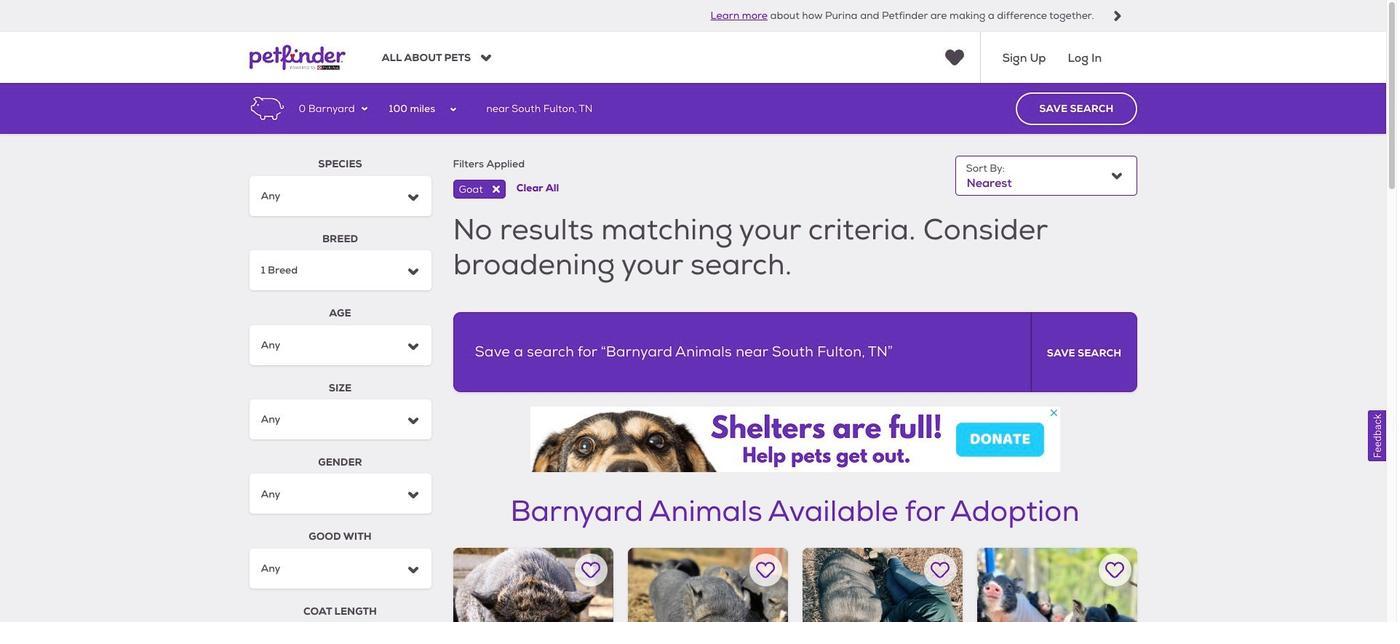 Task type: locate. For each thing, give the bounding box(es) containing it.
main content
[[0, 83, 1386, 622]]

otis, adoptable pig, senior male pig, asheville, nc. image
[[453, 548, 613, 622]]

petunia, adoptable pot bellied, adult female pot bellied, brownsburg, in. image
[[802, 548, 962, 622]]

piglets! , adoptable pot bellied, baby female pot bellied, darlington, sc. image
[[977, 548, 1137, 622]]



Task type: vqa. For each thing, say whether or not it's contained in the screenshot.
"password field"
no



Task type: describe. For each thing, give the bounding box(es) containing it.
petfinder home image
[[249, 32, 345, 83]]

dr peanut butter, adoptable pot bellied, adult female pot bellied mix, tarentum, pa. image
[[628, 548, 788, 622]]

advertisement element
[[530, 407, 1060, 472]]



